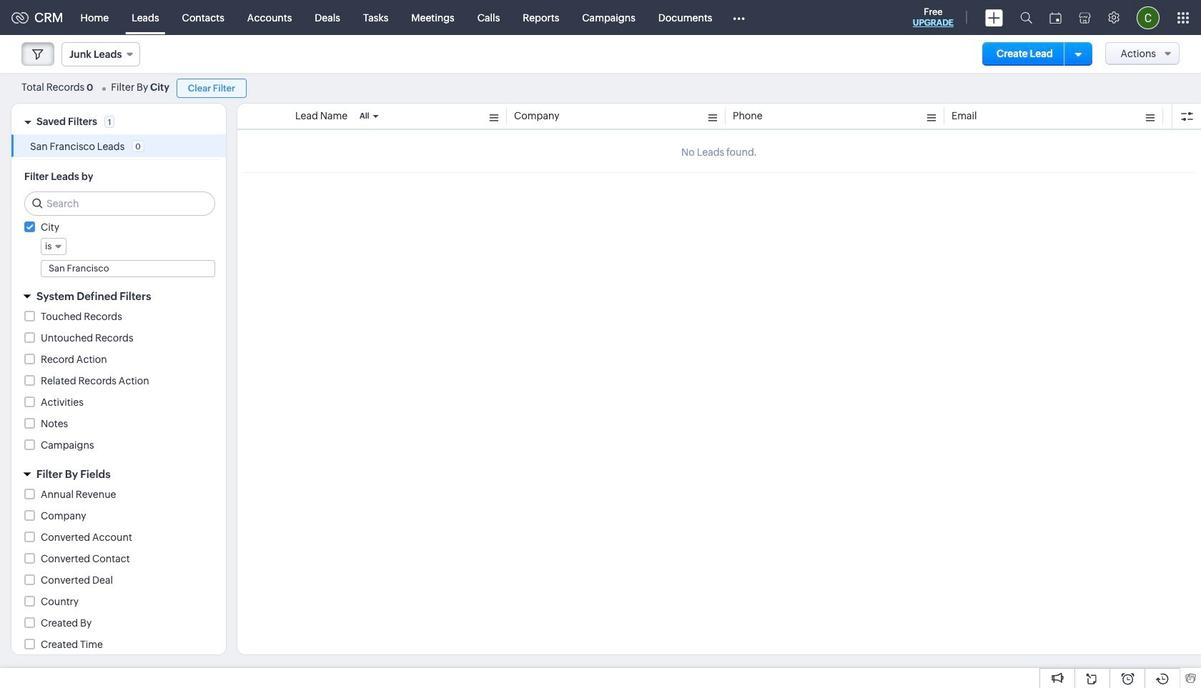 Task type: vqa. For each thing, say whether or not it's contained in the screenshot.
Calendar icon
yes



Task type: describe. For each thing, give the bounding box(es) containing it.
Search text field
[[25, 192, 215, 215]]

Other Modules field
[[724, 6, 755, 29]]

calendar image
[[1050, 12, 1062, 23]]

search element
[[1012, 0, 1042, 35]]



Task type: locate. For each thing, give the bounding box(es) containing it.
Type here text field
[[41, 261, 215, 277]]

create menu element
[[977, 0, 1012, 35]]

None field
[[62, 42, 141, 67], [41, 238, 67, 255], [62, 42, 141, 67], [41, 238, 67, 255]]

profile element
[[1129, 0, 1169, 35]]

search image
[[1021, 11, 1033, 24]]

logo image
[[11, 12, 29, 23]]

profile image
[[1137, 6, 1160, 29]]

create menu image
[[986, 9, 1004, 26]]



